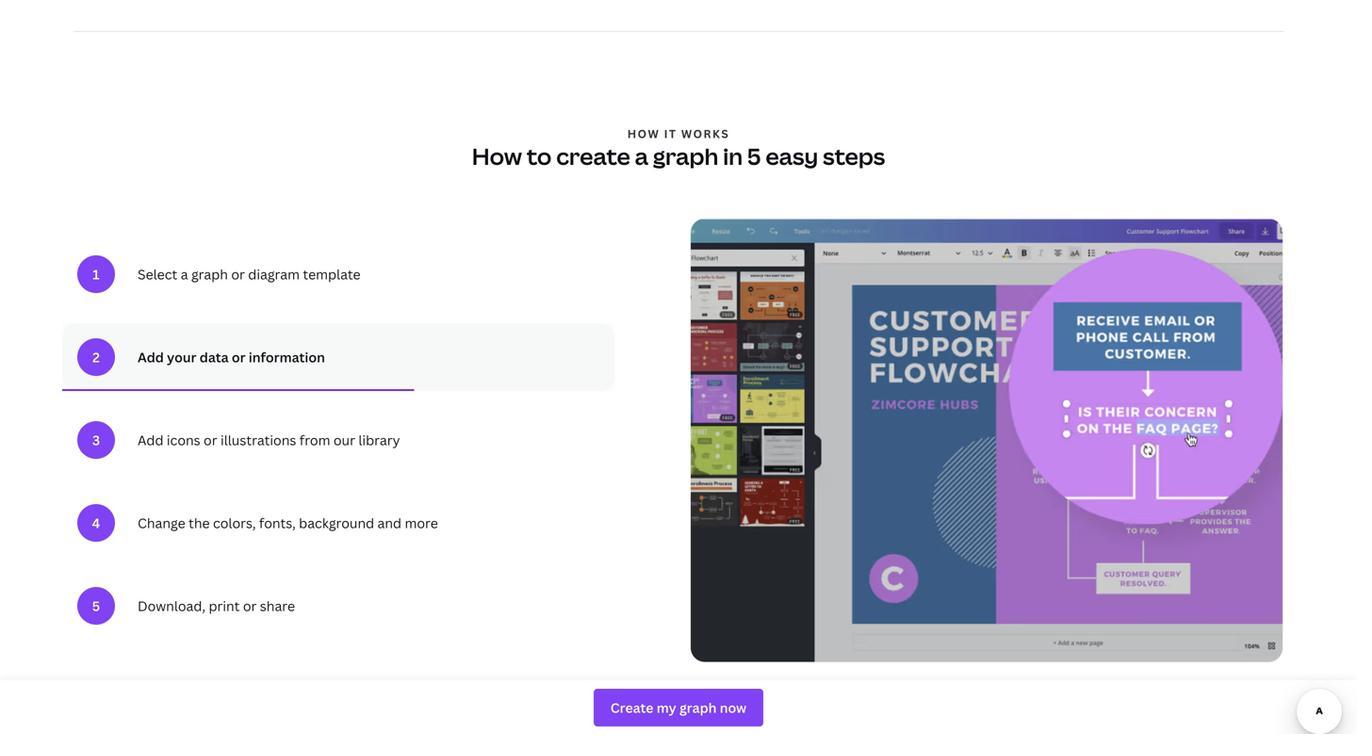 Task type: locate. For each thing, give the bounding box(es) containing it.
fonts,
[[259, 514, 296, 532]]

how
[[628, 126, 660, 141], [472, 141, 522, 172]]

0 vertical spatial graph
[[653, 141, 719, 172]]

library
[[359, 431, 400, 449]]

1 vertical spatial a
[[181, 265, 188, 283]]

graph left in
[[653, 141, 719, 172]]

add for add icons or illustrations from our library
[[138, 431, 164, 449]]

how it works how to create a graph in 5 easy steps
[[472, 126, 886, 172]]

graph right select
[[191, 265, 228, 283]]

0 horizontal spatial 5
[[92, 597, 100, 615]]

add left your
[[138, 348, 164, 366]]

add icons or illustrations from our library
[[138, 431, 400, 449]]

5
[[748, 141, 761, 172], [92, 597, 100, 615]]

0 horizontal spatial graph
[[191, 265, 228, 283]]

how left 'it'
[[628, 126, 660, 141]]

share
[[260, 597, 295, 615]]

0 vertical spatial a
[[635, 141, 649, 172]]

5 left download,
[[92, 597, 100, 615]]

1 horizontal spatial 5
[[748, 141, 761, 172]]

a right select
[[181, 265, 188, 283]]

how left to
[[472, 141, 522, 172]]

1 vertical spatial 5
[[92, 597, 100, 615]]

icons
[[167, 431, 200, 449]]

1 add from the top
[[138, 348, 164, 366]]

1
[[93, 265, 100, 283]]

1 vertical spatial add
[[138, 431, 164, 449]]

graph
[[653, 141, 719, 172], [191, 265, 228, 283]]

or left diagram
[[231, 265, 245, 283]]

add your data or information
[[138, 348, 325, 366]]

and
[[378, 514, 402, 532]]

steps
[[823, 141, 886, 172]]

or
[[231, 265, 245, 283], [232, 348, 246, 366], [204, 431, 217, 449], [243, 597, 257, 615]]

add left icons
[[138, 431, 164, 449]]

4
[[92, 514, 100, 532]]

your
[[167, 348, 197, 366]]

0 vertical spatial 5
[[748, 141, 761, 172]]

print
[[209, 597, 240, 615]]

a left 'it'
[[635, 141, 649, 172]]

1 horizontal spatial a
[[635, 141, 649, 172]]

3
[[92, 431, 100, 449]]

a
[[635, 141, 649, 172], [181, 265, 188, 283]]

1 horizontal spatial graph
[[653, 141, 719, 172]]

or right icons
[[204, 431, 217, 449]]

2 add from the top
[[138, 431, 164, 449]]

1 vertical spatial graph
[[191, 265, 228, 283]]

the
[[189, 514, 210, 532]]

download, print or share
[[138, 597, 295, 615]]

0 vertical spatial add
[[138, 348, 164, 366]]

5 right in
[[748, 141, 761, 172]]

download,
[[138, 597, 206, 615]]

add
[[138, 348, 164, 366], [138, 431, 164, 449]]



Task type: vqa. For each thing, say whether or not it's contained in the screenshot.
To
yes



Task type: describe. For each thing, give the bounding box(es) containing it.
information
[[249, 348, 325, 366]]

illustrations
[[221, 431, 296, 449]]

diagram
[[248, 265, 300, 283]]

select
[[138, 265, 178, 283]]

our
[[334, 431, 355, 449]]

works
[[681, 126, 730, 141]]

create
[[556, 141, 630, 172]]

more
[[405, 514, 438, 532]]

data
[[200, 348, 229, 366]]

2
[[92, 348, 100, 366]]

0 horizontal spatial a
[[181, 265, 188, 283]]

5 inside how it works how to create a graph in 5 easy steps
[[748, 141, 761, 172]]

it
[[664, 126, 677, 141]]

graph inside how it works how to create a graph in 5 easy steps
[[653, 141, 719, 172]]

colors,
[[213, 514, 256, 532]]

to
[[527, 141, 552, 172]]

0 horizontal spatial how
[[472, 141, 522, 172]]

template
[[303, 265, 361, 283]]

background
[[299, 514, 374, 532]]

from
[[300, 431, 330, 449]]

easy
[[766, 141, 819, 172]]

change the colors, fonts, background and more
[[138, 514, 438, 532]]

in
[[723, 141, 743, 172]]

or right print on the left bottom of page
[[243, 597, 257, 615]]

or right data
[[232, 348, 246, 366]]

1 horizontal spatial how
[[628, 126, 660, 141]]

select a graph or diagram template
[[138, 265, 361, 283]]

add for add your data or information
[[138, 348, 164, 366]]

change
[[138, 514, 185, 532]]

a inside how it works how to create a graph in 5 easy steps
[[635, 141, 649, 172]]



